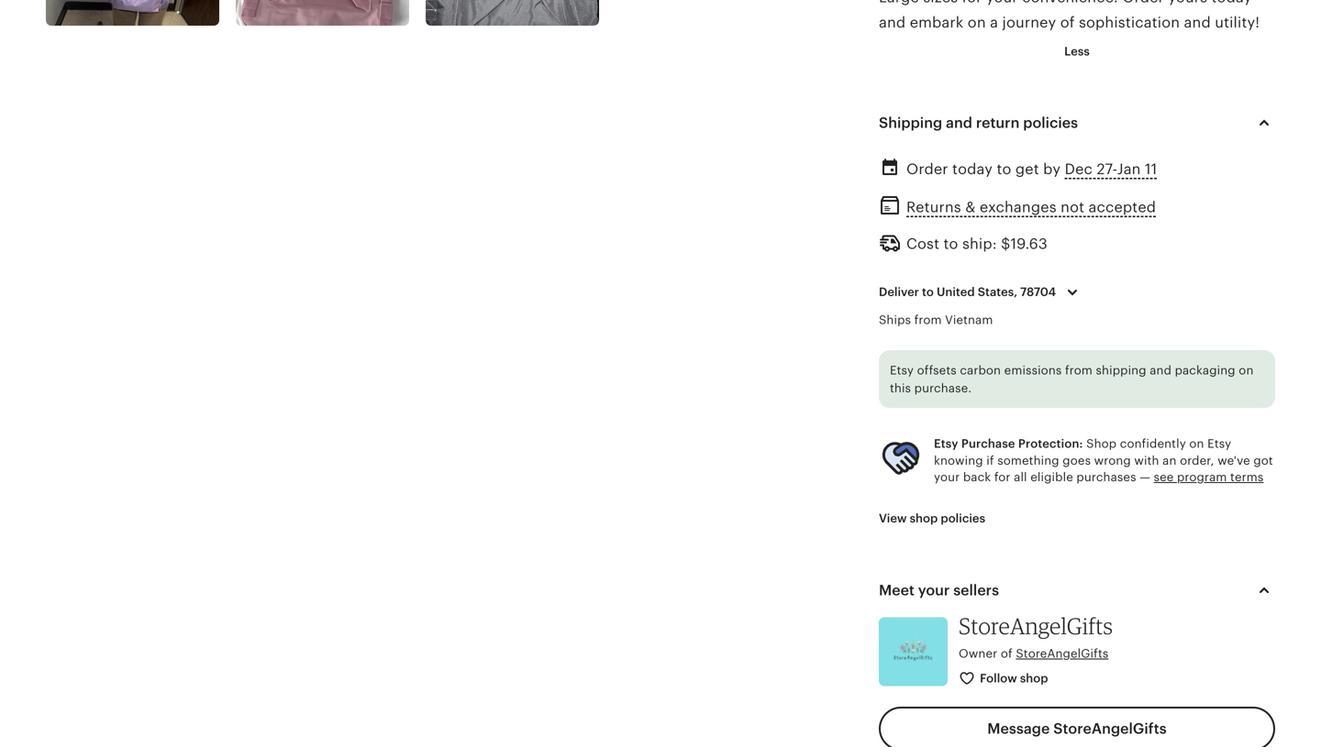 Task type: locate. For each thing, give the bounding box(es) containing it.
order,
[[1180, 454, 1215, 468]]

storeangelgifts up follow shop
[[1016, 647, 1109, 661]]

1 vertical spatial shop
[[1020, 672, 1048, 686]]

your down the knowing
[[934, 471, 960, 484]]

offsets
[[917, 364, 957, 378]]

returns & exchanges not accepted
[[907, 199, 1156, 216]]

1 horizontal spatial to
[[944, 236, 958, 252]]

0 vertical spatial on
[[1239, 364, 1254, 378]]

11
[[1145, 161, 1157, 178]]

meet your sellers button
[[863, 569, 1292, 613]]

storeangelgifts owner of storeangelgifts
[[959, 613, 1113, 661]]

purchase
[[961, 437, 1015, 451]]

0 vertical spatial and
[[946, 115, 973, 131]]

from right ships
[[914, 313, 942, 327]]

2 vertical spatial storeangelgifts
[[1054, 721, 1167, 738]]

returns
[[907, 199, 961, 216]]

storeangelgifts inside storeangelgifts owner of storeangelgifts
[[1016, 647, 1109, 661]]

0 vertical spatial to
[[997, 161, 1012, 178]]

program
[[1177, 471, 1227, 484]]

from
[[914, 313, 942, 327], [1065, 364, 1093, 378]]

your
[[934, 471, 960, 484], [918, 583, 950, 599]]

etsy offsets carbon emissions from shipping and packaging on this purchase.
[[890, 364, 1254, 396]]

today
[[952, 161, 993, 178]]

storeangelgifts inside button
[[1054, 721, 1167, 738]]

to left "get"
[[997, 161, 1012, 178]]

1 vertical spatial storeangelgifts
[[1016, 647, 1109, 661]]

etsy inside etsy offsets carbon emissions from shipping and packaging on this purchase.
[[890, 364, 914, 378]]

shop right follow
[[1020, 672, 1048, 686]]

storeangelgifts up storeangelgifts link
[[959, 613, 1113, 640]]

deliver to united states, 78704 button
[[865, 273, 1097, 312]]

on up the order,
[[1190, 437, 1204, 451]]

to right cost
[[944, 236, 958, 252]]

to inside dropdown button
[[922, 286, 934, 299]]

ship:
[[962, 236, 997, 252]]

all
[[1014, 471, 1027, 484]]

1 vertical spatial on
[[1190, 437, 1204, 451]]

0 horizontal spatial policies
[[941, 512, 986, 526]]

0 vertical spatial policies
[[1023, 115, 1078, 131]]

to for ship:
[[944, 236, 958, 252]]

states,
[[978, 286, 1018, 299]]

to
[[997, 161, 1012, 178], [944, 236, 958, 252], [922, 286, 934, 299]]

1 horizontal spatial policies
[[1023, 115, 1078, 131]]

1 horizontal spatial etsy
[[934, 437, 958, 451]]

order
[[907, 161, 948, 178]]

etsy purchase protection:
[[934, 437, 1083, 451]]

shop
[[910, 512, 938, 526], [1020, 672, 1048, 686]]

on inside shop confidently on etsy knowing if something goes wrong with an order, we've got your back for all eligible purchases —
[[1190, 437, 1204, 451]]

on
[[1239, 364, 1254, 378], [1190, 437, 1204, 451]]

1 horizontal spatial on
[[1239, 364, 1254, 378]]

your right meet
[[918, 583, 950, 599]]

we've
[[1218, 454, 1250, 468]]

knowing
[[934, 454, 983, 468]]

0 horizontal spatial to
[[922, 286, 934, 299]]

shop right view
[[910, 512, 938, 526]]

storeangelgifts
[[959, 613, 1113, 640], [1016, 647, 1109, 661], [1054, 721, 1167, 738]]

1 horizontal spatial shop
[[1020, 672, 1048, 686]]

on right 'packaging'
[[1239, 364, 1254, 378]]

see program terms
[[1154, 471, 1264, 484]]

0 horizontal spatial etsy
[[890, 364, 914, 378]]

view shop policies
[[879, 512, 986, 526]]

to left united
[[922, 286, 934, 299]]

cost
[[907, 236, 940, 252]]

78704
[[1020, 286, 1056, 299]]

message storeangelgifts
[[988, 721, 1167, 738]]

0 vertical spatial from
[[914, 313, 942, 327]]

1 vertical spatial and
[[1150, 364, 1172, 378]]

by
[[1043, 161, 1061, 178]]

storeangelgifts down storeangelgifts link
[[1054, 721, 1167, 738]]

1 vertical spatial your
[[918, 583, 950, 599]]

2 horizontal spatial to
[[997, 161, 1012, 178]]

27-
[[1097, 161, 1117, 178]]

policies
[[1023, 115, 1078, 131], [941, 512, 986, 526]]

etsy
[[890, 364, 914, 378], [934, 437, 958, 451], [1208, 437, 1232, 451]]

exchanges
[[980, 199, 1057, 216]]

etsy up we've
[[1208, 437, 1232, 451]]

follow
[[980, 672, 1017, 686]]

returns & exchanges not accepted button
[[907, 194, 1156, 221]]

for
[[994, 471, 1011, 484]]

0 horizontal spatial shop
[[910, 512, 938, 526]]

0 horizontal spatial on
[[1190, 437, 1204, 451]]

0 vertical spatial shop
[[910, 512, 938, 526]]

order today to get by dec 27-jan 11
[[907, 161, 1157, 178]]

1 vertical spatial policies
[[941, 512, 986, 526]]

1 vertical spatial to
[[944, 236, 958, 252]]

message storeangelgifts button
[[879, 708, 1275, 748]]

0 horizontal spatial and
[[946, 115, 973, 131]]

policies down back
[[941, 512, 986, 526]]

eligible
[[1031, 471, 1073, 484]]

etsy up the knowing
[[934, 437, 958, 451]]

and left return
[[946, 115, 973, 131]]

and right shipping
[[1150, 364, 1172, 378]]

shipping and return policies button
[[863, 101, 1292, 145]]

and
[[946, 115, 973, 131], [1150, 364, 1172, 378]]

2 vertical spatial to
[[922, 286, 934, 299]]

0 vertical spatial your
[[934, 471, 960, 484]]

cost to ship: $ 19.63
[[907, 236, 1048, 252]]

from left shipping
[[1065, 364, 1093, 378]]

policies up by
[[1023, 115, 1078, 131]]

2 horizontal spatial etsy
[[1208, 437, 1232, 451]]

1 vertical spatial from
[[1065, 364, 1093, 378]]

etsy up this
[[890, 364, 914, 378]]

shipping and return policies
[[879, 115, 1078, 131]]

from inside etsy offsets carbon emissions from shipping and packaging on this purchase.
[[1065, 364, 1093, 378]]

vietnam
[[945, 313, 993, 327]]

1 horizontal spatial from
[[1065, 364, 1093, 378]]

your inside "dropdown button"
[[918, 583, 950, 599]]

1 horizontal spatial and
[[1150, 364, 1172, 378]]

dec 27-jan 11 button
[[1065, 156, 1157, 183]]

follow shop button
[[945, 663, 1064, 697]]

got
[[1254, 454, 1273, 468]]

sellers
[[954, 583, 999, 599]]

storeangelgifts link
[[1016, 647, 1109, 661]]



Task type: describe. For each thing, give the bounding box(es) containing it.
less
[[1065, 45, 1090, 58]]

an
[[1163, 454, 1177, 468]]

ships
[[879, 313, 911, 327]]

carbon
[[960, 364, 1001, 378]]

shipping
[[1096, 364, 1147, 378]]

your inside shop confidently on etsy knowing if something goes wrong with an order, we've got your back for all eligible purchases —
[[934, 471, 960, 484]]

shop for follow
[[1020, 672, 1048, 686]]

with
[[1134, 454, 1159, 468]]

goes
[[1063, 454, 1091, 468]]

not
[[1061, 199, 1085, 216]]

etsy inside shop confidently on etsy knowing if something goes wrong with an order, we've got your back for all eligible purchases —
[[1208, 437, 1232, 451]]

wrong
[[1094, 454, 1131, 468]]

19.63
[[1011, 236, 1048, 252]]

shipping
[[879, 115, 943, 131]]

shop for view
[[910, 512, 938, 526]]

shop confidently on etsy knowing if something goes wrong with an order, we've got your back for all eligible purchases —
[[934, 437, 1273, 484]]

storeangelgifts image
[[879, 618, 948, 687]]

view
[[879, 512, 907, 526]]

protection:
[[1018, 437, 1083, 451]]

accepted
[[1089, 199, 1156, 216]]

see program terms link
[[1154, 471, 1264, 484]]

$
[[1001, 236, 1011, 252]]

to for united
[[922, 286, 934, 299]]

this
[[890, 382, 911, 396]]

jan
[[1117, 161, 1141, 178]]

shop
[[1087, 437, 1117, 451]]

owner
[[959, 647, 998, 661]]

confidently
[[1120, 437, 1186, 451]]

and inside dropdown button
[[946, 115, 973, 131]]

packaging
[[1175, 364, 1236, 378]]

terms
[[1230, 471, 1264, 484]]

deliver
[[879, 286, 919, 299]]

of
[[1001, 647, 1013, 661]]

back
[[963, 471, 991, 484]]

see
[[1154, 471, 1174, 484]]

united
[[937, 286, 975, 299]]

deliver to united states, 78704
[[879, 286, 1056, 299]]

something
[[998, 454, 1060, 468]]

get
[[1016, 161, 1039, 178]]

follow shop
[[980, 672, 1048, 686]]

0 horizontal spatial from
[[914, 313, 942, 327]]

meet
[[879, 583, 915, 599]]

message
[[988, 721, 1050, 738]]

&
[[965, 199, 976, 216]]

if
[[987, 454, 994, 468]]

view shop policies button
[[865, 503, 999, 536]]

meet your sellers
[[879, 583, 999, 599]]

policies inside button
[[941, 512, 986, 526]]

etsy for etsy offsets carbon emissions from shipping and packaging on this purchase.
[[890, 364, 914, 378]]

etsy for etsy purchase protection:
[[934, 437, 958, 451]]

on inside etsy offsets carbon emissions from shipping and packaging on this purchase.
[[1239, 364, 1254, 378]]

emissions
[[1004, 364, 1062, 378]]

—
[[1140, 471, 1151, 484]]

ships from vietnam
[[879, 313, 993, 327]]

less button
[[1051, 35, 1104, 68]]

0 vertical spatial storeangelgifts
[[959, 613, 1113, 640]]

and inside etsy offsets carbon emissions from shipping and packaging on this purchase.
[[1150, 364, 1172, 378]]

dec
[[1065, 161, 1093, 178]]

return
[[976, 115, 1020, 131]]

purchase.
[[914, 382, 972, 396]]

purchases
[[1077, 471, 1137, 484]]

policies inside dropdown button
[[1023, 115, 1078, 131]]



Task type: vqa. For each thing, say whether or not it's contained in the screenshot.
bottommost StoreAngelGifts
yes



